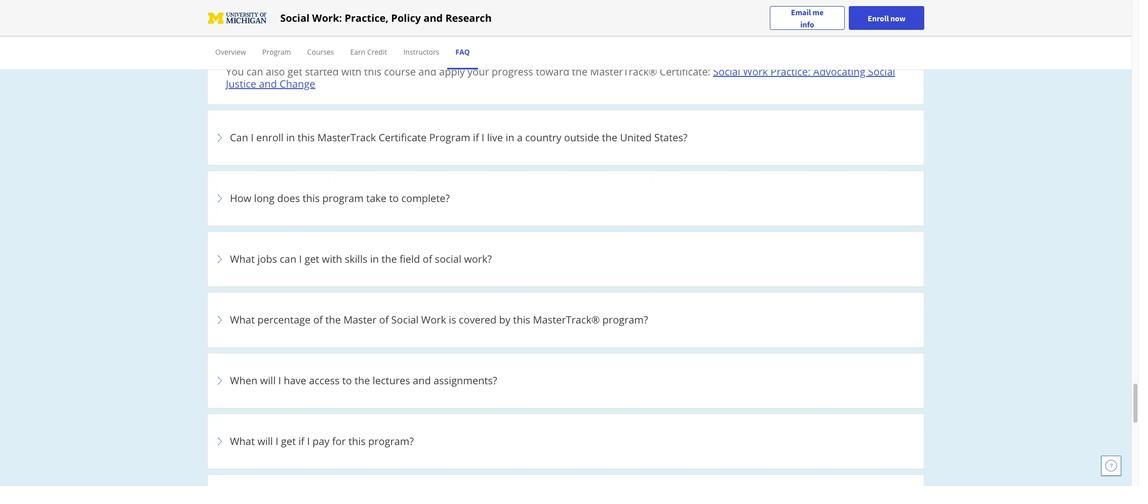 Task type: describe. For each thing, give the bounding box(es) containing it.
work inside social work practice: advocating social justice and change
[[743, 65, 768, 79]]

in inside the deadline to enroll in the next cohort can be found at the top of this page. enroll before then and you will gain access to the onboarding course and any available materials right away.
[[332, 31, 341, 44]]

can i enroll in this mastertrack certificate program if i live in a country outside the united states? list item
[[207, 110, 925, 166]]

get inside what jobs can i get with skills in the field of social work? dropdown button
[[305, 252, 319, 266]]

then
[[656, 31, 677, 44]]

if inside dropdown button
[[473, 131, 479, 145]]

cohort
[[385, 31, 416, 44]]

chevron right image for can i enroll in this mastertrack certificate program if i live in a country outside the united states?
[[214, 132, 226, 144]]

help center image
[[1105, 460, 1118, 472]]

apply
[[439, 65, 465, 79]]

gain
[[739, 31, 759, 44]]

program? inside dropdown button
[[368, 435, 414, 448]]

policy
[[391, 11, 421, 25]]

found
[[452, 31, 480, 44]]

what for what percentage of the master of social work is covered by this mastertrack® program?
[[230, 313, 255, 327]]

you
[[226, 65, 244, 79]]

mastertrack® inside list item
[[590, 65, 657, 79]]

credit
[[367, 47, 387, 57]]

email me info
[[791, 7, 824, 29]]

enroll inside can i enroll in this mastertrack certificate program if i live in a country outside the united states? dropdown button
[[256, 131, 284, 145]]

master
[[344, 313, 377, 327]]

live
[[487, 131, 503, 145]]

email
[[791, 7, 811, 17]]

practice,
[[345, 11, 389, 25]]

change
[[280, 77, 315, 91]]

program link
[[262, 47, 291, 57]]

social work practice: advocating social justice and change link
[[226, 65, 895, 91]]

pay
[[313, 435, 330, 448]]

outside
[[564, 131, 599, 145]]

lectures
[[373, 374, 410, 388]]

social work: practice, policy and research
[[280, 11, 492, 25]]

of inside what jobs can i get with skills in the field of social work? dropdown button
[[423, 252, 432, 266]]

certificate
[[379, 131, 427, 145]]

united
[[620, 131, 652, 145]]

when
[[230, 374, 257, 388]]

i inside what jobs can i get with skills in the field of social work? dropdown button
[[299, 252, 302, 266]]

at
[[483, 31, 492, 44]]

research
[[445, 11, 492, 25]]

the left "united"
[[602, 131, 617, 145]]

you can also get started with this course and apply your progress toward the mastertrack® certificate:
[[226, 65, 713, 79]]

will for what will i get if i pay for this program?
[[257, 435, 273, 448]]

program? inside dropdown button
[[603, 313, 648, 327]]

info
[[801, 19, 814, 29]]

advocating
[[813, 65, 866, 79]]

the right at
[[495, 31, 510, 44]]

in inside list item
[[370, 252, 379, 266]]

percentage
[[257, 313, 311, 327]]

email me info button
[[770, 6, 845, 30]]

me
[[813, 7, 824, 17]]

field
[[400, 252, 420, 266]]

jobs
[[257, 252, 277, 266]]

also
[[266, 65, 285, 79]]

earn credit link
[[350, 47, 387, 57]]

overview
[[215, 47, 246, 57]]

social right advocating
[[868, 65, 895, 79]]

what will i get if i pay for this program?
[[230, 435, 417, 448]]

earn credit
[[350, 47, 387, 57]]

complete?
[[401, 192, 450, 205]]

how long does this program take to complete? list item
[[207, 171, 925, 227]]

can inside dropdown button
[[280, 252, 296, 266]]

skills
[[345, 252, 368, 266]]

what for what will i get if i pay for this program?
[[230, 435, 255, 448]]

have
[[284, 374, 306, 388]]

to up program "link"
[[289, 31, 299, 44]]

what jobs can i get with skills in the field of social work? button
[[214, 238, 918, 281]]

what jobs can i get with skills in the field of social work?
[[230, 252, 492, 266]]

long
[[254, 192, 275, 205]]

1 vertical spatial course
[[384, 65, 416, 79]]

enroll inside button
[[868, 13, 889, 23]]

mastertrack® inside what percentage of the master of social work is covered by this mastertrack® program? dropdown button
[[533, 313, 600, 327]]

and up be
[[424, 11, 443, 25]]

access inside the deadline to enroll in the next cohort can be found at the top of this page. enroll before then and you will gain access to the onboarding course and any available materials right away.
[[762, 31, 792, 44]]

what percentage of the master of social work is covered by this mastertrack® program?
[[230, 313, 648, 327]]

right
[[392, 43, 414, 56]]

covered
[[459, 313, 497, 327]]

certificate:
[[660, 65, 711, 79]]

country
[[525, 131, 562, 145]]

enroll now
[[868, 13, 906, 23]]

does
[[277, 192, 300, 205]]

what jobs can i get with skills in the field of social work? list item
[[207, 232, 925, 287]]

justice
[[226, 77, 256, 91]]

and down instructors link
[[419, 65, 437, 79]]

when will i have access to the lectures and assignments? button
[[214, 360, 918, 402]]

materials
[[345, 43, 389, 56]]

now
[[891, 13, 906, 23]]

progress
[[492, 65, 533, 79]]



Task type: locate. For each thing, give the bounding box(es) containing it.
onboarding
[[825, 31, 880, 44]]

of right top
[[531, 31, 541, 44]]

the inside 'list item'
[[325, 313, 341, 327]]

and inside social work practice: advocating social justice and change
[[259, 77, 277, 91]]

1 vertical spatial list item
[[207, 475, 925, 486]]

of inside the deadline to enroll in the next cohort can be found at the top of this page. enroll before then and you will gain access to the onboarding course and any available materials right away.
[[531, 31, 541, 44]]

1 vertical spatial enroll
[[592, 31, 619, 44]]

for
[[332, 435, 346, 448]]

chevron right image for what jobs can i get with skills in the field of social work?
[[214, 253, 226, 266]]

0 vertical spatial enroll
[[302, 31, 329, 44]]

2 what from the top
[[230, 313, 255, 327]]

5 chevron right image from the top
[[214, 436, 226, 448]]

1 horizontal spatial can
[[280, 252, 296, 266]]

2 vertical spatial will
[[257, 435, 273, 448]]

how long does this program take to complete?
[[230, 192, 450, 205]]

0 vertical spatial if
[[473, 131, 479, 145]]

if inside dropdown button
[[299, 435, 305, 448]]

1 vertical spatial with
[[322, 252, 342, 266]]

can
[[418, 31, 435, 44], [247, 65, 263, 79], [280, 252, 296, 266]]

i inside when will i have access to the lectures and assignments? dropdown button
[[278, 374, 281, 388]]

access inside dropdown button
[[309, 374, 340, 388]]

by
[[499, 313, 511, 327]]

your
[[468, 65, 489, 79]]

0 vertical spatial can
[[418, 31, 435, 44]]

instructors
[[403, 47, 439, 57]]

program inside dropdown button
[[429, 131, 470, 145]]

will inside dropdown button
[[257, 435, 273, 448]]

of right master
[[379, 313, 389, 327]]

will
[[721, 31, 736, 44], [260, 374, 276, 388], [257, 435, 273, 448]]

0 horizontal spatial if
[[299, 435, 305, 448]]

with inside list item
[[341, 65, 362, 79]]

get left pay
[[281, 435, 296, 448]]

with for get
[[322, 252, 342, 266]]

0 vertical spatial what
[[230, 252, 255, 266]]

program down deadline
[[262, 47, 291, 57]]

can inside the deadline to enroll in the next cohort can be found at the top of this page. enroll before then and you will gain access to the onboarding course and any available materials right away.
[[418, 31, 435, 44]]

overview link
[[215, 47, 246, 57]]

the left lectures
[[355, 374, 370, 388]]

0 vertical spatial with
[[341, 65, 362, 79]]

get right also
[[288, 65, 302, 79]]

social
[[280, 11, 310, 25], [713, 65, 740, 79], [868, 65, 895, 79], [391, 313, 419, 327]]

0 horizontal spatial work
[[421, 313, 446, 327]]

enroll inside the deadline to enroll in the next cohort can be found at the top of this page. enroll before then and you will gain access to the onboarding course and any available materials right away.
[[302, 31, 329, 44]]

work left is
[[421, 313, 446, 327]]

can up instructors link
[[418, 31, 435, 44]]

4 chevron right image from the top
[[214, 314, 226, 326]]

to right "take"
[[389, 192, 399, 205]]

what for what jobs can i get with skills in the field of social work?
[[230, 252, 255, 266]]

get for if
[[281, 435, 296, 448]]

this left mastertrack
[[298, 131, 315, 145]]

enroll left now
[[868, 13, 889, 23]]

when will i have access to the lectures and assignments? list item
[[207, 353, 925, 409]]

0 vertical spatial program?
[[603, 313, 648, 327]]

0 horizontal spatial access
[[309, 374, 340, 388]]

with inside dropdown button
[[322, 252, 342, 266]]

1 horizontal spatial if
[[473, 131, 479, 145]]

1 vertical spatial get
[[305, 252, 319, 266]]

course down right
[[384, 65, 416, 79]]

1 vertical spatial will
[[260, 374, 276, 388]]

mastertrack
[[317, 131, 376, 145]]

0 vertical spatial list item
[[207, 0, 925, 111]]

this inside the deadline to enroll in the next cohort can be found at the top of this page. enroll before then and you will gain access to the onboarding course and any available materials right away.
[[544, 31, 561, 44]]

chevron right image
[[214, 132, 226, 144], [214, 193, 226, 205], [214, 253, 226, 266], [214, 314, 226, 326], [214, 436, 226, 448]]

how
[[230, 192, 251, 205]]

list item containing the deadline to enroll in the next cohort can be found at the top of this page. enroll before then and you will gain access to the onboarding course and any available materials right away.
[[207, 0, 925, 111]]

the left master
[[325, 313, 341, 327]]

1 horizontal spatial access
[[762, 31, 792, 44]]

this down earn credit link
[[364, 65, 381, 79]]

3 chevron right image from the top
[[214, 253, 226, 266]]

what percentage of the master of social work is covered by this mastertrack® program? button
[[214, 299, 918, 342]]

2 vertical spatial can
[[280, 252, 296, 266]]

courses link
[[307, 47, 334, 57]]

course
[[226, 43, 258, 56], [384, 65, 416, 79]]

available
[[301, 43, 342, 56]]

the
[[226, 31, 243, 44]]

if left pay
[[299, 435, 305, 448]]

1 horizontal spatial program?
[[603, 313, 648, 327]]

faq link
[[456, 47, 470, 57]]

social left the work:
[[280, 11, 310, 25]]

and left you
[[680, 31, 698, 44]]

0 vertical spatial enroll
[[868, 13, 889, 23]]

chevron right image inside what jobs can i get with skills in the field of social work? dropdown button
[[214, 253, 226, 266]]

before
[[622, 31, 653, 44]]

2 chevron right image from the top
[[214, 193, 226, 205]]

program?
[[603, 313, 648, 327], [368, 435, 414, 448]]

0 vertical spatial get
[[288, 65, 302, 79]]

1 vertical spatial program?
[[368, 435, 414, 448]]

what percentage of the master of social work is covered by this mastertrack® program? list item
[[207, 292, 925, 348]]

deadline
[[246, 31, 287, 44]]

course up you
[[226, 43, 258, 56]]

1 vertical spatial work
[[421, 313, 446, 327]]

this inside can i enroll in this mastertrack certificate program if i live in a country outside the united states? dropdown button
[[298, 131, 315, 145]]

program left live
[[429, 131, 470, 145]]

social inside dropdown button
[[391, 313, 419, 327]]

can i enroll in this mastertrack certificate program if i live in a country outside the united states? button
[[214, 117, 918, 159]]

i
[[251, 131, 254, 145], [482, 131, 485, 145], [299, 252, 302, 266], [278, 374, 281, 388], [276, 435, 278, 448], [307, 435, 310, 448]]

be
[[438, 31, 449, 44]]

1 vertical spatial access
[[309, 374, 340, 388]]

the up earn
[[343, 31, 359, 44]]

get inside what will i get if i pay for this program? dropdown button
[[281, 435, 296, 448]]

3 what from the top
[[230, 435, 255, 448]]

work?
[[464, 252, 492, 266]]

1 horizontal spatial program
[[429, 131, 470, 145]]

university of michigan image
[[207, 10, 268, 26]]

0 horizontal spatial course
[[226, 43, 258, 56]]

what inside what percentage of the master of social work is covered by this mastertrack® program? dropdown button
[[230, 313, 255, 327]]

will inside the deadline to enroll in the next cohort can be found at the top of this page. enroll before then and you will gain access to the onboarding course and any available materials right away.
[[721, 31, 736, 44]]

next
[[361, 31, 382, 44]]

away.
[[416, 43, 443, 56]]

work:
[[312, 11, 342, 25]]

take
[[366, 192, 387, 205]]

1 horizontal spatial work
[[743, 65, 768, 79]]

social down you
[[713, 65, 740, 79]]

enroll
[[868, 13, 889, 23], [592, 31, 619, 44]]

the inside list item
[[382, 252, 397, 266]]

to left lectures
[[342, 374, 352, 388]]

chevron right image inside what will i get if i pay for this program? dropdown button
[[214, 436, 226, 448]]

this inside how long does this program take to complete? dropdown button
[[303, 192, 320, 205]]

0 vertical spatial mastertrack®
[[590, 65, 657, 79]]

chevron right image inside how long does this program take to complete? dropdown button
[[214, 193, 226, 205]]

with for started
[[341, 65, 362, 79]]

the
[[343, 31, 359, 44], [495, 31, 510, 44], [807, 31, 823, 44], [572, 65, 588, 79], [602, 131, 617, 145], [382, 252, 397, 266], [325, 313, 341, 327], [355, 374, 370, 388]]

of
[[531, 31, 541, 44], [423, 252, 432, 266], [313, 313, 323, 327], [379, 313, 389, 327]]

social right master
[[391, 313, 419, 327]]

how long does this program take to complete? button
[[214, 177, 918, 220]]

chevron right image for what percentage of the master of social work is covered by this mastertrack® program?
[[214, 314, 226, 326]]

chevron right image for what will i get if i pay for this program?
[[214, 436, 226, 448]]

any
[[281, 43, 298, 56]]

2 list item from the top
[[207, 475, 925, 486]]

what inside what will i get if i pay for this program? dropdown button
[[230, 435, 255, 448]]

2 horizontal spatial can
[[418, 31, 435, 44]]

access right gain
[[762, 31, 792, 44]]

2 vertical spatial what
[[230, 435, 255, 448]]

1 vertical spatial enroll
[[256, 131, 284, 145]]

what inside what jobs can i get with skills in the field of social work? dropdown button
[[230, 252, 255, 266]]

courses
[[307, 47, 334, 57]]

top
[[513, 31, 529, 44]]

chevron right image
[[214, 375, 226, 387]]

the deadline to enroll in the next cohort can be found at the top of this page. enroll before then and you will gain access to the onboarding course and any available materials right away.
[[226, 31, 880, 56]]

chevron right image inside can i enroll in this mastertrack certificate program if i live in a country outside the united states? dropdown button
[[214, 132, 226, 144]]

enroll right 'can'
[[256, 131, 284, 145]]

this right does
[[303, 192, 320, 205]]

0 vertical spatial course
[[226, 43, 258, 56]]

1 list item from the top
[[207, 0, 925, 111]]

in
[[332, 31, 341, 44], [286, 131, 295, 145], [506, 131, 514, 145], [370, 252, 379, 266]]

1 chevron right image from the top
[[214, 132, 226, 144]]

this left page.
[[544, 31, 561, 44]]

the right toward
[[572, 65, 588, 79]]

0 horizontal spatial can
[[247, 65, 263, 79]]

when will i have access to the lectures and assignments?
[[230, 374, 500, 388]]

of right "field"
[[423, 252, 432, 266]]

get left the skills
[[305, 252, 319, 266]]

1 horizontal spatial enroll
[[302, 31, 329, 44]]

toward
[[536, 65, 569, 79]]

1 horizontal spatial enroll
[[868, 13, 889, 23]]

page.
[[563, 31, 589, 44]]

to
[[289, 31, 299, 44], [795, 31, 804, 44], [389, 192, 399, 205], [342, 374, 352, 388]]

1 horizontal spatial course
[[384, 65, 416, 79]]

the inside list item
[[355, 374, 370, 388]]

and right lectures
[[413, 374, 431, 388]]

1 vertical spatial mastertrack®
[[533, 313, 600, 327]]

started
[[305, 65, 339, 79]]

0 horizontal spatial enroll
[[256, 131, 284, 145]]

can i enroll in this mastertrack certificate program if i live in a country outside the united states?
[[230, 131, 688, 145]]

can right you
[[247, 65, 263, 79]]

practice:
[[771, 65, 811, 79]]

work inside dropdown button
[[421, 313, 446, 327]]

0 vertical spatial work
[[743, 65, 768, 79]]

access right have
[[309, 374, 340, 388]]

social work practice: advocating social justice and change
[[226, 65, 895, 91]]

states?
[[654, 131, 688, 145]]

this right for
[[349, 435, 366, 448]]

to down the info
[[795, 31, 804, 44]]

chevron right image for how long does this program take to complete?
[[214, 193, 226, 205]]

if
[[473, 131, 479, 145], [299, 435, 305, 448]]

enroll inside the deadline to enroll in the next cohort can be found at the top of this page. enroll before then and you will gain access to the onboarding course and any available materials right away.
[[592, 31, 619, 44]]

to inside when will i have access to the lectures and assignments? dropdown button
[[342, 374, 352, 388]]

list item
[[207, 0, 925, 111], [207, 475, 925, 486]]

1 vertical spatial can
[[247, 65, 263, 79]]

1 vertical spatial what
[[230, 313, 255, 327]]

enroll now button
[[849, 6, 925, 30]]

program inside the certificate menu element
[[262, 47, 291, 57]]

0 horizontal spatial program?
[[368, 435, 414, 448]]

the down the info
[[807, 31, 823, 44]]

0 vertical spatial will
[[721, 31, 736, 44]]

get inside list item
[[288, 65, 302, 79]]

enroll right page.
[[592, 31, 619, 44]]

what
[[230, 252, 255, 266], [230, 313, 255, 327], [230, 435, 255, 448]]

instructors link
[[403, 47, 439, 57]]

what will i get if i pay for this program? list item
[[207, 414, 925, 470]]

social
[[435, 252, 462, 266]]

assignments?
[[434, 374, 497, 388]]

and inside dropdown button
[[413, 374, 431, 388]]

will for when will i have access to the lectures and assignments?
[[260, 374, 276, 388]]

the left "field"
[[382, 252, 397, 266]]

what will i get if i pay for this program? button
[[214, 421, 918, 463]]

1 vertical spatial if
[[299, 435, 305, 448]]

of right percentage
[[313, 313, 323, 327]]

enroll up courses
[[302, 31, 329, 44]]

0 vertical spatial access
[[762, 31, 792, 44]]

a
[[517, 131, 523, 145]]

1 vertical spatial program
[[429, 131, 470, 145]]

earn
[[350, 47, 365, 57]]

1 what from the top
[[230, 252, 255, 266]]

course inside the deadline to enroll in the next cohort can be found at the top of this page. enroll before then and you will gain access to the onboarding course and any available materials right away.
[[226, 43, 258, 56]]

0 horizontal spatial program
[[262, 47, 291, 57]]

certificate menu element
[[207, 36, 925, 69]]

this right by
[[513, 313, 530, 327]]

program
[[322, 192, 364, 205]]

with down earn
[[341, 65, 362, 79]]

this inside what will i get if i pay for this program? dropdown button
[[349, 435, 366, 448]]

is
[[449, 313, 456, 327]]

to inside how long does this program take to complete? dropdown button
[[389, 192, 399, 205]]

this inside what percentage of the master of social work is covered by this mastertrack® program? dropdown button
[[513, 313, 530, 327]]

0 horizontal spatial enroll
[[592, 31, 619, 44]]

will inside dropdown button
[[260, 374, 276, 388]]

with left the skills
[[322, 252, 342, 266]]

get for started
[[288, 65, 302, 79]]

if left live
[[473, 131, 479, 145]]

you
[[701, 31, 718, 44]]

program
[[262, 47, 291, 57], [429, 131, 470, 145]]

and right justice
[[259, 77, 277, 91]]

work down gain
[[743, 65, 768, 79]]

0 vertical spatial program
[[262, 47, 291, 57]]

faq
[[456, 47, 470, 57]]

and left any
[[260, 43, 278, 56]]

2 vertical spatial get
[[281, 435, 296, 448]]

can right jobs
[[280, 252, 296, 266]]

chevron right image inside what percentage of the master of social work is covered by this mastertrack® program? dropdown button
[[214, 314, 226, 326]]



Task type: vqa. For each thing, say whether or not it's contained in the screenshot.
Are internships part of the program?
no



